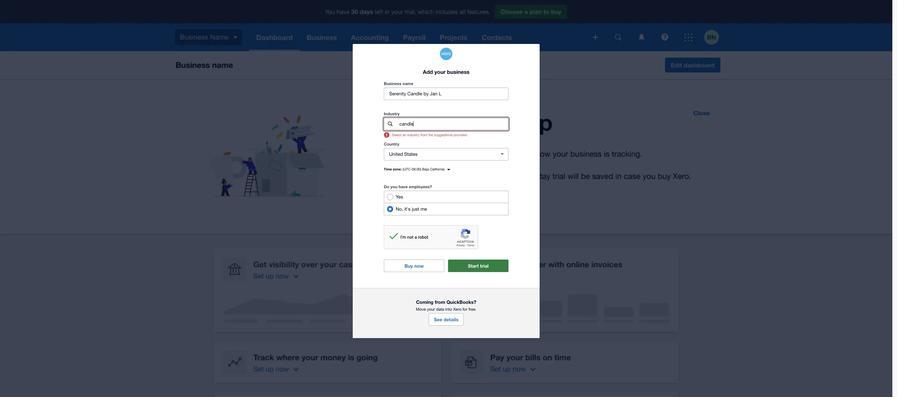 Task type: describe. For each thing, give the bounding box(es) containing it.
add
[[423, 68, 433, 75]]

data
[[436, 307, 444, 312]]

an
[[403, 133, 406, 137]]

business name
[[384, 81, 413, 86]]

no, it's just me
[[396, 206, 427, 212]]

details
[[444, 317, 459, 322]]

0 vertical spatial your
[[435, 68, 446, 75]]

provided
[[454, 133, 467, 137]]

start trial
[[468, 263, 489, 269]]

add your business
[[423, 68, 470, 75]]

from inside coming from quickbooks? move your data into xero for free.
[[435, 299, 445, 305]]

time zone: (utc-08:00) baja california
[[384, 167, 445, 171]]

yes
[[396, 194, 403, 199]]

buy
[[405, 263, 413, 269]]

your inside coming from quickbooks? move your data into xero for free.
[[427, 307, 435, 312]]

free.
[[469, 307, 477, 312]]

trial
[[480, 263, 489, 269]]

just
[[412, 206, 419, 212]]

search icon image
[[388, 122, 393, 126]]

coming
[[416, 299, 434, 305]]

quickbooks?
[[447, 299, 476, 305]]

Country field
[[384, 148, 494, 160]]

time
[[384, 167, 392, 171]]

0 horizontal spatial from
[[421, 133, 428, 137]]

buy now button
[[384, 260, 444, 272]]

start
[[468, 263, 479, 269]]

country
[[384, 141, 399, 146]]

select
[[392, 133, 402, 137]]

xero
[[453, 307, 462, 312]]



Task type: locate. For each thing, give the bounding box(es) containing it.
no,
[[396, 206, 403, 212]]

you
[[391, 184, 398, 189]]

Business name field
[[384, 88, 508, 100]]

baja
[[422, 167, 429, 171]]

california
[[430, 167, 445, 171]]

see details
[[434, 317, 459, 322]]

start trial button
[[448, 260, 509, 272]]

your
[[435, 68, 446, 75], [427, 307, 435, 312]]

have
[[399, 184, 408, 189]]

your left data
[[427, 307, 435, 312]]

move
[[416, 307, 426, 312]]

from up data
[[435, 299, 445, 305]]

for
[[463, 307, 468, 312]]

(utc-
[[403, 167, 412, 171]]

do
[[384, 184, 389, 189]]

0 vertical spatial from
[[421, 133, 428, 137]]

now
[[414, 263, 424, 269]]

from
[[421, 133, 428, 137], [435, 299, 445, 305]]

1 vertical spatial from
[[435, 299, 445, 305]]

the
[[428, 133, 433, 137]]

it's
[[404, 206, 411, 212]]

do you have employees?
[[384, 184, 432, 189]]

see
[[434, 317, 442, 322]]

select an industry from the suggestions provided
[[392, 133, 467, 137]]

coming from quickbooks? move your data into xero for free.
[[416, 299, 477, 312]]

from left the
[[421, 133, 428, 137]]

do you have employees? group
[[384, 191, 509, 215]]

business
[[447, 68, 470, 75]]

08:00)
[[412, 167, 421, 171]]

name
[[403, 81, 413, 86]]

Industry field
[[399, 118, 508, 130]]

your right the add
[[435, 68, 446, 75]]

clear image
[[496, 148, 509, 160]]

employees?
[[409, 184, 432, 189]]

xero image
[[440, 48, 453, 60]]

industry
[[384, 111, 400, 116]]

business
[[384, 81, 402, 86]]

1 vertical spatial your
[[427, 307, 435, 312]]

me
[[421, 206, 427, 212]]

1 horizontal spatial from
[[435, 299, 445, 305]]

zone:
[[393, 167, 402, 171]]

into
[[445, 307, 452, 312]]

see details button
[[429, 313, 464, 326]]

buy now
[[405, 263, 424, 269]]

industry
[[407, 133, 420, 137]]

suggestions
[[434, 133, 453, 137]]



Task type: vqa. For each thing, say whether or not it's contained in the screenshot.
Tell
no



